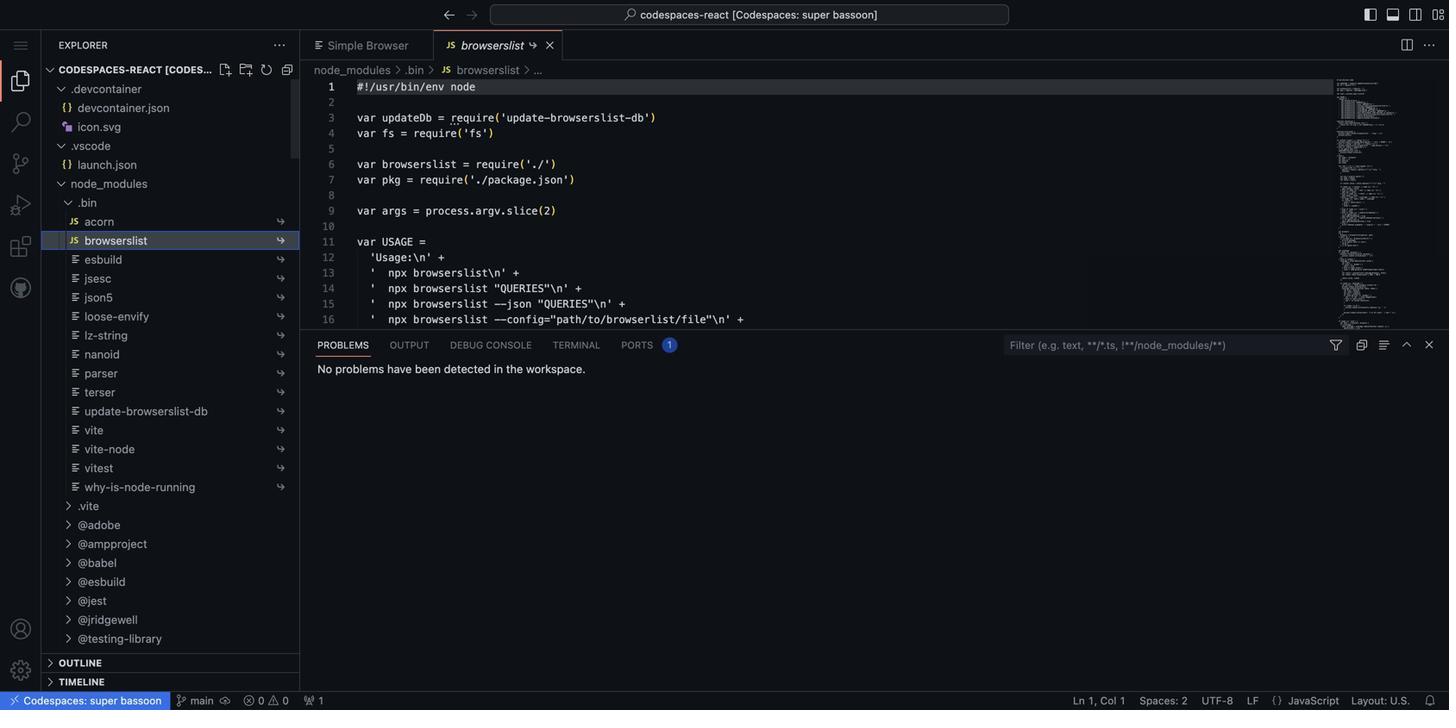 Task type: locate. For each thing, give the bounding box(es) containing it.
1 vertical spatial codespaces-
[[59, 64, 130, 75]]

codespaces- up .devcontainer link
[[59, 64, 130, 75]]

+ up '  npx browserslist\n' +
[[438, 252, 444, 264]]

tab list containing simple browser
[[300, 30, 1394, 60]]

0 vertical spatial browserslist link
[[461, 39, 524, 52]]

output link
[[388, 332, 431, 359]]

0 vertical spatial node_modules link
[[314, 63, 391, 76]]

devcontainer.json icon.svg
[[78, 101, 170, 133]]

0 horizontal spatial node_modules link
[[71, 177, 148, 190]]

1 horizontal spatial bassoon]
[[833, 9, 878, 21]]

1 horizontal spatial .bin
[[405, 63, 424, 76]]

editor actions toolbar
[[1397, 30, 1442, 60]]

8 up 9
[[328, 190, 335, 202]]

layout: u.s. button
[[1347, 692, 1415, 711]]

jsesc link
[[85, 272, 111, 285]]

1 vertical spatial view pane container collapsed image
[[43, 676, 57, 690]]

browserslist for browserslist link in tab
[[461, 39, 524, 52]]

codespaces-react [codespaces: super bassoon] for search image
[[640, 9, 878, 21]]

layout: u.s.
[[1352, 695, 1410, 707]]

super inside explorer section: codespaces-react [codespaces: super bassoon] element
[[241, 64, 274, 75]]

browserslist up browserslist list item
[[461, 39, 524, 52]]

0 horizontal spatial 8
[[328, 190, 335, 202]]

1 - from the top
[[500, 298, 507, 311]]

16
[[322, 314, 335, 326]]

1 vertical spatial -
[[500, 314, 507, 326]]

0 horizontal spatial react
[[130, 64, 162, 75]]

0 vertical spatial .bin link
[[405, 63, 424, 76]]

node_modules link down launch.json link
[[71, 177, 148, 190]]

1 horizontal spatial breadcrumb separator image
[[520, 63, 533, 77]]

.bin list item
[[405, 60, 438, 79]]

0 horizontal spatial 2
[[328, 97, 335, 109]]

0 vertical spatial bassoon]
[[833, 9, 878, 21]]

'  npx browserslist -
[[370, 298, 500, 311], [370, 314, 500, 326]]

remote image
[[9, 695, 21, 707]]

browserslist link inside tab
[[461, 39, 524, 52]]

( for var browserslist = require
[[519, 159, 525, 171]]

(
[[494, 112, 500, 124], [457, 128, 463, 140], [519, 159, 525, 171], [463, 174, 469, 186], [538, 205, 544, 217]]

1 horizontal spatial react
[[704, 9, 729, 21]]

source control (⌃⇧g) tab
[[0, 143, 41, 185]]

+ up json "queries"\n'
[[575, 283, 581, 295]]

@esbuild link
[[78, 576, 126, 589]]

view pane container collapsed image left outline
[[43, 657, 57, 671]]

0 horizontal spatial 0
[[255, 695, 267, 707]]

8 left lf button
[[1227, 695, 1233, 707]]

tree item expanded image
[[47, 79, 73, 98], [47, 136, 73, 155], [47, 174, 73, 193]]

var args = process.argv.slice ( 2 )
[[357, 205, 557, 217]]

'./package.json'
[[469, 174, 569, 186]]

breadcrumb separator image up '#!/usr/bin/env node'
[[424, 63, 438, 77]]

.bin inside ".bin" list item
[[405, 63, 424, 76]]

Toggle Primary Side Bar (⌘B) checkbox
[[1361, 5, 1380, 24]]

0 vertical spatial .bin
[[405, 63, 424, 76]]

codespaces-react [codespaces: super bassoon] inside toolbar
[[640, 9, 878, 21]]

0 horizontal spatial [codespaces:
[[165, 64, 239, 75]]

vite-node link
[[85, 443, 135, 456]]

breadcrumb separator image for .bin
[[424, 63, 438, 77]]

+ for 'usage:\n' +
[[438, 252, 444, 264]]

1 horizontal spatial active view switcher tab list
[[307, 330, 686, 361]]

2 vertical spatial browserslist
[[85, 234, 147, 247]]

@jridgewell
[[78, 614, 138, 627]]

vite-
[[85, 443, 109, 456]]

0 vertical spatial [codespaces:
[[732, 9, 799, 21]]

simple browser tab
[[300, 30, 434, 60]]

breadcrumb separator image down browserslist, preview tab
[[520, 63, 533, 77]]

1 horizontal spatial codespaces-
[[640, 9, 704, 21]]

view pane container expanded image
[[43, 63, 57, 77]]

acorn
[[85, 215, 114, 228]]

3
[[328, 112, 335, 124]]

( down './package.json'
[[538, 205, 544, 217]]

2 up 3
[[328, 97, 335, 109]]

2 horizontal spatial super
[[802, 9, 830, 21]]

breadcrumb separator image
[[424, 63, 438, 77], [520, 63, 533, 77]]

0 vertical spatial browserslist
[[461, 39, 524, 52]]

acorn link
[[85, 215, 114, 228]]

1 right col
[[1119, 695, 1126, 707]]

1 horizontal spatial codespaces-react [codespaces: super bassoon]
[[640, 9, 878, 21]]

.vscode link
[[71, 139, 111, 152]]

1 tree item expanded image from the top
[[47, 79, 73, 98]]

[codespaces: inside toolbar
[[732, 9, 799, 21]]

@testing-
[[78, 633, 129, 646]]

1 vertical spatial .bin link
[[78, 196, 97, 209]]

1 vertical spatial react
[[130, 64, 162, 75]]

codespaces- for search image
[[640, 9, 704, 21]]

1 vertical spatial codespaces-react [codespaces: super bassoon]
[[59, 64, 329, 75]]

javascript button
[[1286, 692, 1342, 711]]

browserslist up esbuild
[[85, 234, 147, 247]]

1 horizontal spatial node_modules
[[314, 63, 391, 76]]

0 horizontal spatial super
[[90, 695, 118, 707]]

node_modules link inside list item
[[314, 63, 391, 76]]

0 horizontal spatial codespaces-
[[59, 64, 130, 75]]

outline button
[[41, 654, 299, 673]]

breadcrumb separator image inside ".bin" list item
[[424, 63, 438, 77]]

'  npx browserslist "queries"\n'
[[370, 283, 569, 295]]

super inside codespaces-react [codespaces: super bassoon] toolbar
[[802, 9, 830, 21]]

Toggle Secondary Side Bar (⌥⌘B) checkbox
[[1406, 5, 1425, 24]]

1 vertical spatial .bin
[[78, 196, 97, 209]]

0 vertical spatial tree item expanded image
[[47, 79, 73, 98]]

list
[[300, 60, 1449, 79]]

1 vertical spatial node_modules
[[71, 177, 148, 190]]

browserslist inside tab
[[461, 39, 524, 52]]

2 vertical spatial 2
[[1181, 695, 1188, 707]]

1 vertical spatial '  npx browserslist -
[[370, 314, 500, 326]]

2 horizontal spatial 2
[[1181, 695, 1188, 707]]

1 horizontal spatial node_modules link
[[314, 63, 391, 76]]

.bin link up '#!/usr/bin/env node'
[[405, 63, 424, 76]]

.bin up '#!/usr/bin/env node'
[[405, 63, 424, 76]]

'  npx browserslist - up output
[[370, 314, 500, 326]]

browserslist down browserslist, preview tab
[[457, 63, 520, 76]]

title actions toolbar
[[1361, 0, 1447, 29]]

browserslist list item
[[438, 60, 533, 79]]

Toggle Panel (⌘J) checkbox
[[1384, 5, 1403, 24]]

acorn browserslist esbuild jsesc json5 loose-envify lz-string nanoid parser terser update-browserslist-db vite vite-node vitest why-is-node-running
[[85, 215, 208, 494]]

( down the 'var browserslist = require'
[[463, 174, 469, 186]]

explorer (⇧⌘e) tab
[[0, 60, 41, 102]]

17
[[322, 330, 335, 342]]

react for search image
[[704, 9, 729, 21]]

0 horizontal spatial bassoon]
[[276, 64, 329, 75]]

browserslist for browserslist link inside list item
[[457, 63, 520, 76]]

2 vertical spatial tree item expanded image
[[47, 174, 73, 193]]

loose-
[[85, 310, 118, 323]]

.bin link
[[405, 63, 424, 76], [78, 196, 97, 209]]

warning image
[[267, 695, 280, 707]]

1 breadcrumb separator image from the left
[[424, 63, 438, 77]]

var args = process.argv.slice
[[357, 205, 538, 217]]

1 vertical spatial [codespaces:
[[165, 64, 239, 75]]

1 vertical spatial tree item expanded image
[[47, 136, 73, 155]]

2 breadcrumb separator image from the left
[[520, 63, 533, 77]]

tab list
[[300, 30, 1394, 60]]

problems
[[317, 340, 369, 351]]

console
[[486, 340, 532, 351]]

0 vertical spatial 2
[[328, 97, 335, 109]]

2 right spaces:
[[1181, 695, 1188, 707]]

0 vertical spatial node_modules
[[314, 63, 391, 76]]

node_modules down simple
[[314, 63, 391, 76]]

1 '  npx browserslist - from the top
[[370, 298, 500, 311]]

@esbuild
[[78, 576, 126, 589]]

1 horizontal spatial 2
[[544, 205, 550, 217]]

1 horizontal spatial 0
[[280, 695, 289, 707]]

[codespaces: for search image
[[732, 9, 799, 21]]

1 view pane container collapsed image from the top
[[43, 657, 57, 671]]

active view switcher tab list
[[0, 60, 41, 309], [307, 330, 686, 361]]

'  npx browserslist\n'
[[370, 267, 507, 279]]

- for config="path/to/browserlist/
[[500, 314, 507, 326]]

breadcrumb separator image
[[391, 63, 405, 77]]

2
[[328, 97, 335, 109], [544, 205, 550, 217], [1181, 695, 1188, 707]]

codespaces- inside toolbar
[[640, 9, 704, 21]]

bassoon] inside toolbar
[[833, 9, 878, 21]]

tree item expanded image for .devcontainer
[[47, 79, 73, 98]]

explorer section: codespaces-react [codespaces: super bassoon] element
[[59, 60, 329, 79]]

2 vertical spatial browserslist link
[[85, 234, 147, 247]]

react up devcontainer.json
[[130, 64, 162, 75]]

0 vertical spatial super
[[802, 9, 830, 21]]

2 vertical spatial super
[[90, 695, 118, 707]]

.devcontainer
[[71, 82, 142, 95]]

react inside toolbar
[[704, 9, 729, 21]]

'  npx browserslist\n' +
[[370, 267, 519, 279]]

3 tree item expanded image from the top
[[47, 174, 73, 193]]

( down browserslist list item
[[494, 112, 500, 124]]

lf button
[[1243, 692, 1263, 711]]

ports
[[621, 340, 653, 351]]

var fs = require
[[357, 128, 457, 140]]

main
[[187, 695, 214, 707]]

.bin up acorn at the top of the page
[[78, 196, 97, 209]]

terser
[[85, 386, 115, 399]]

been
[[415, 363, 441, 376]]

4
[[328, 128, 335, 140]]

var updatedb = require
[[357, 112, 494, 124]]

0 vertical spatial '  npx browserslist -
[[370, 298, 500, 311]]

1 vertical spatial super
[[241, 64, 274, 75]]

breadcrumb separator image for browserslist
[[520, 63, 533, 77]]

1 horizontal spatial super
[[241, 64, 274, 75]]

var updatedb = require ( 'update-browserslist-db' ) var fs = require ( 'fs' )
[[357, 112, 656, 140]]

1 vertical spatial node_modules link
[[71, 177, 148, 190]]

- for json "queries"\n'
[[500, 298, 507, 311]]

1 horizontal spatial .bin link
[[405, 63, 424, 76]]

2 3 4 5 6 7 8 9 10 11 12 13 14 15 16 17
[[322, 97, 335, 342]]

browserslist- inside var updatedb = require ( 'update-browserslist-db' ) var fs = require ( 'fs' )
[[550, 112, 631, 124]]

2 - from the top
[[500, 314, 507, 326]]

output actions toolbar
[[690, 330, 1397, 361]]

@testing-library link
[[78, 633, 162, 646]]

2 inside 2 3 4 5 6 7 8 9 10 11 12 13 14 15 16 17
[[328, 97, 335, 109]]

- down '  npx browserslist "queries"\n' +
[[500, 298, 507, 311]]

0 vertical spatial view pane container collapsed image
[[43, 657, 57, 671]]

notifications image
[[1424, 695, 1436, 707]]

config="path/to/browserlist/
[[507, 314, 681, 326]]

vitest
[[85, 462, 113, 475]]

1 horizontal spatial browserslist-
[[550, 112, 631, 124]]

react right search image
[[704, 9, 729, 21]]

browserslist inside list item
[[457, 63, 520, 76]]

1 0 from the left
[[255, 695, 267, 707]]

codespaces-react actions toolbar
[[217, 61, 299, 78]]

codespaces- right search image
[[640, 9, 704, 21]]

why-is-node-running link
[[85, 481, 195, 494]]

update-
[[85, 405, 126, 418]]

col
[[1100, 695, 1117, 707]]

view pane container collapsed image for timeline
[[43, 676, 57, 690]]

'  npx browserslist - down '  npx browserslist\n'
[[370, 298, 500, 311]]

codespaces- for view pane container expanded image
[[59, 64, 130, 75]]

status
[[0, 692, 1449, 711]]

toolbar
[[1397, 330, 1442, 360]]

0 vertical spatial react
[[704, 9, 729, 21]]

8 inside 2 3 4 5 6 7 8 9 10 11 12 13 14 15 16 17
[[328, 190, 335, 202]]

'./'
[[525, 159, 550, 171]]

0 horizontal spatial browserslist-
[[126, 405, 194, 418]]

1 right warning image
[[315, 695, 324, 707]]

view pane container collapsed image
[[43, 657, 57, 671], [43, 676, 57, 690]]

1 vertical spatial browserslist-
[[126, 405, 194, 418]]

0 vertical spatial -
[[500, 298, 507, 311]]

node_modules link down simple
[[314, 63, 391, 76]]

2 0 from the left
[[280, 695, 289, 707]]

terminal link
[[551, 332, 602, 359]]

+ up '  npx browserslist --json "queries"\n' + on the left top of the page
[[513, 267, 519, 279]]

main content containing simple browser
[[300, 30, 1449, 711]]

( for var updatedb = require
[[494, 112, 500, 124]]

view pane container collapsed image inside the outline dropdown button
[[43, 657, 57, 671]]

running
[[156, 481, 195, 494]]

node_modules down launch.json link
[[71, 177, 148, 190]]

0 vertical spatial browserslist-
[[550, 112, 631, 124]]

-
[[500, 298, 507, 311], [500, 314, 507, 326]]

1 vertical spatial browserslist link
[[457, 63, 520, 76]]

14
[[322, 283, 335, 295]]

browserslist link up esbuild
[[85, 234, 147, 247]]

editor language status: no jsconfig, next: 5.3.2, typescript version image
[[1271, 695, 1283, 707]]

[codespaces: for view pane container expanded image
[[165, 64, 239, 75]]

devcontainer.json link
[[78, 101, 170, 114]]

view pane container collapsed image up codespaces: at the bottom
[[43, 676, 57, 690]]

( for var args = process.argv.slice
[[538, 205, 544, 217]]

+ right the file"\n'
[[737, 314, 743, 326]]

node_modules link
[[314, 63, 391, 76], [71, 177, 148, 190]]

main content
[[300, 30, 1449, 711]]

0 vertical spatial active view switcher tab list
[[0, 60, 41, 309]]

1 horizontal spatial [codespaces:
[[732, 9, 799, 21]]

1 vertical spatial bassoon]
[[276, 64, 329, 75]]

1 inside button
[[315, 695, 324, 707]]

ports link
[[620, 332, 655, 359]]

browserslist link down browserslist, preview tab
[[457, 63, 520, 76]]

bassoon]
[[833, 9, 878, 21], [276, 64, 329, 75]]

view pane container collapsed image for outline
[[43, 657, 57, 671]]

2 down './package.json'
[[544, 205, 550, 217]]

0 vertical spatial codespaces-react [codespaces: super bassoon]
[[640, 9, 878, 21]]

active view switcher tab list containing 1
[[307, 330, 686, 361]]

bassoon] for search image
[[833, 9, 878, 21]]

simple
[[328, 39, 363, 52]]

browserslist link up browserslist list item
[[461, 39, 524, 52]]

active view switcher tab list left .vscode
[[0, 60, 41, 309]]

breadcrumb separator image inside browserslist list item
[[520, 63, 533, 77]]

2 tree item expanded image from the top
[[47, 136, 73, 155]]

json "queries"\n'
[[507, 298, 613, 311]]

+ for '  npx browserslist "queries"\n' +
[[575, 283, 581, 295]]

super for view pane container expanded image
[[241, 64, 274, 75]]

1 down node_modules list item
[[328, 81, 335, 93]]

0 right codespaces-react (git) - publish to github icon
[[255, 695, 267, 707]]

1 horizontal spatial 8
[[1227, 695, 1233, 707]]

debug console
[[450, 340, 532, 351]]

[codespaces: inside dropdown button
[[165, 64, 239, 75]]

codespaces- inside dropdown button
[[59, 64, 130, 75]]

0 left radio tower icon
[[280, 695, 289, 707]]

tab
[[0, 102, 41, 143], [0, 185, 41, 226], [0, 226, 41, 267], [0, 267, 41, 309], [611, 330, 686, 361]]

1
[[328, 81, 335, 93], [667, 339, 672, 351], [315, 695, 324, 707], [1119, 695, 1126, 707]]

browserslist link inside list item
[[457, 63, 520, 76]]

ports - 1 forwarded port element
[[662, 338, 677, 353]]

2 '  npx browserslist - from the top
[[370, 314, 500, 326]]

codespaces: super bassoon
[[21, 695, 162, 707]]

codespaces-
[[640, 9, 704, 21], [59, 64, 130, 75]]

browserslist- up './'
[[550, 112, 631, 124]]

1 vertical spatial browserslist
[[457, 63, 520, 76]]

node_modules list item
[[300, 60, 405, 79]]

Filter Problems text field
[[1005, 336, 1348, 355]]

- down '  npx browserslist --json "queries"\n' + on the left top of the page
[[500, 314, 507, 326]]

0 horizontal spatial breadcrumb separator image
[[424, 63, 438, 77]]

bassoon] inside dropdown button
[[276, 64, 329, 75]]

browserslist- up node
[[126, 405, 194, 418]]

node_modules inside list item
[[314, 63, 391, 76]]

0 vertical spatial codespaces-
[[640, 9, 704, 21]]

bassoon
[[121, 695, 162, 707]]

is-
[[111, 481, 124, 494]]

0 vertical spatial 8
[[328, 190, 335, 202]]

debug console link
[[448, 332, 534, 359]]

2 view pane container collapsed image from the top
[[43, 676, 57, 690]]

1 vertical spatial active view switcher tab list
[[307, 330, 686, 361]]

spaces: 2
[[1140, 695, 1188, 707]]

'fs'
[[463, 128, 488, 140]]

'usage:\n' +
[[370, 252, 444, 264]]

react inside dropdown button
[[130, 64, 162, 75]]

( up './package.json'
[[519, 159, 525, 171]]

'  npx browserslist - for '  npx browserslist --json "queries"\n' +
[[370, 298, 500, 311]]

1 vertical spatial 8
[[1227, 695, 1233, 707]]

super
[[802, 9, 830, 21], [241, 64, 274, 75], [90, 695, 118, 707]]

view pane container collapsed image inside the timeline 'dropdown button'
[[43, 676, 57, 690]]

the
[[506, 363, 523, 376]]

codespaces-react [codespaces: super bassoon] button
[[41, 60, 329, 79]]

active view switcher tab list up in
[[307, 330, 686, 361]]

0
[[255, 695, 267, 707], [280, 695, 289, 707]]

0 horizontal spatial codespaces-react [codespaces: super bassoon]
[[59, 64, 329, 75]]

.bin link up acorn at the top of the page
[[78, 196, 97, 209]]

browserslist link for browserslist, preview tab
[[461, 39, 524, 52]]

codespaces-react [codespaces: super bassoon] inside dropdown button
[[59, 64, 329, 75]]

@jest
[[78, 595, 107, 608]]

tab actions toolbar
[[409, 37, 433, 54]]



Task type: vqa. For each thing, say whether or not it's contained in the screenshot.


Task type: describe. For each thing, give the bounding box(es) containing it.
file"\n'
[[681, 314, 731, 326]]

@tootallnate
[[78, 652, 143, 665]]

problems link
[[316, 332, 371, 359]]

@tootallnate link
[[78, 652, 143, 665]]

db'
[[631, 112, 650, 124]]

parser
[[85, 367, 118, 380]]

output
[[390, 340, 429, 351]]

manage toolbar
[[0, 609, 41, 692]]

tab containing 1
[[611, 330, 686, 361]]

main button
[[173, 692, 216, 711]]

nanoid link
[[85, 348, 120, 361]]

6
[[328, 159, 335, 171]]

esbuild link
[[85, 253, 122, 266]]

vite
[[85, 424, 104, 437]]

11
[[322, 236, 335, 248]]

Maximize Panel Size checkbox
[[1397, 336, 1416, 355]]

no problems have been detected in the workspace.
[[317, 363, 586, 376]]

tree item expanded image for .vscode
[[47, 136, 73, 155]]

tree item expanded image for node_modules
[[47, 174, 73, 193]]

8 inside button
[[1227, 695, 1233, 707]]

utf-8
[[1202, 695, 1233, 707]]

lz-string link
[[85, 329, 128, 342]]

timeline button
[[41, 673, 299, 692]]

@jest link
[[78, 595, 107, 608]]

super inside codespaces: super bassoon button
[[90, 695, 118, 707]]

var pkg = require
[[357, 174, 463, 186]]

5
[[328, 143, 335, 155]]

15
[[322, 298, 335, 311]]

'  npx browserslist --json "queries"\n' +
[[370, 298, 625, 311]]

0 horizontal spatial .bin link
[[78, 196, 97, 209]]

1,
[[1088, 695, 1097, 707]]

have
[[387, 363, 412, 376]]

browserslist inside acorn browserslist esbuild jsesc json5 loose-envify lz-string nanoid parser terser update-browserslist-db vite vite-node vitest why-is-node-running
[[85, 234, 147, 247]]

+ for '  npx browserslist\n' +
[[513, 267, 519, 279]]

bassoon] for view pane container expanded image
[[276, 64, 329, 75]]

why-
[[85, 481, 111, 494]]

0 horizontal spatial .bin
[[78, 196, 97, 209]]

browserslist, preview tab
[[434, 30, 563, 60]]

javascript
[[1288, 695, 1339, 707]]

vite link
[[85, 424, 104, 437]]

spaces: 2 button
[[1135, 692, 1192, 711]]

ln 1, col 1
[[1073, 695, 1126, 707]]

list containing …
[[300, 60, 1449, 79]]

( down var updatedb = require
[[457, 128, 463, 140]]

1 inside main content
[[328, 81, 335, 93]]

codespaces:
[[24, 695, 87, 707]]

.bin link inside list item
[[405, 63, 424, 76]]

@ampproject link
[[78, 538, 147, 551]]

codespaces-react [codespaces: super bassoon] for view pane container expanded image
[[59, 64, 329, 75]]

icon.svg
[[78, 120, 121, 133]]

2 inside spaces: 2 button
[[1181, 695, 1188, 707]]

spaces:
[[1140, 695, 1179, 707]]

lf
[[1247, 695, 1259, 707]]

error image
[[243, 695, 255, 707]]

0 horizontal spatial node_modules
[[71, 177, 148, 190]]

1 button
[[298, 692, 329, 711]]

codespaces-react [codespaces: super bassoon] toolbar
[[440, 4, 1009, 25]]

@ampproject
[[78, 538, 147, 551]]

1 vertical spatial 2
[[544, 205, 550, 217]]

detected
[[444, 363, 491, 376]]

'  npx browserslist "queries"\n' +
[[370, 283, 581, 295]]

1 inside "button"
[[1119, 695, 1126, 707]]

update-browserslist-db link
[[85, 405, 208, 418]]

browserslist link for browserslist list item
[[457, 63, 520, 76]]

browser
[[366, 39, 409, 52]]

git branch image
[[175, 695, 187, 707]]

json5
[[85, 291, 113, 304]]

.vite
[[78, 500, 99, 513]]

node-
[[124, 481, 156, 494]]

workspace.
[[526, 363, 586, 376]]

loose-envify link
[[85, 310, 149, 323]]

utf-
[[1202, 695, 1227, 707]]

.vscode
[[71, 139, 111, 152]]

+ up the config="path/to/browserlist/
[[619, 298, 625, 311]]

'  npx browserslist - for '  npx browserslist --config="path/to/browserlist/ file"\n' +
[[370, 314, 500, 326]]

icon.svg link
[[78, 120, 121, 133]]

0 horizontal spatial active view switcher tab list
[[0, 60, 41, 309]]

10
[[322, 221, 335, 233]]

@babel
[[78, 557, 117, 570]]

'usage:\n'
[[370, 252, 432, 264]]

simple browser link
[[328, 39, 409, 52]]

lz-
[[85, 329, 98, 342]]

no
[[317, 363, 332, 376]]

launch.json link
[[78, 158, 137, 171]]

terser link
[[85, 386, 115, 399]]

9
[[328, 205, 335, 217]]

codespaces-react (git) - publish to github image
[[219, 695, 231, 707]]

react for view pane container expanded image
[[130, 64, 162, 75]]

ln 1, col 1 button
[[1069, 692, 1130, 711]]

terminal
[[553, 340, 601, 351]]

timeline
[[59, 677, 105, 688]]

super for search image
[[802, 9, 830, 21]]

db
[[194, 405, 208, 418]]

library
[[129, 633, 162, 646]]

search image
[[624, 8, 638, 22]]

browserslist- inside acorn browserslist esbuild jsesc json5 loose-envify lz-string nanoid parser terser update-browserslist-db vite vite-node vitest why-is-node-running
[[126, 405, 194, 418]]

jsesc
[[85, 272, 111, 285]]

node
[[109, 443, 135, 456]]

outline
[[59, 658, 102, 669]]

json5 link
[[85, 291, 113, 304]]

.devcontainer link
[[71, 82, 142, 95]]

1 right ports "link"
[[667, 339, 672, 351]]

status containing codespaces: super bassoon
[[0, 692, 1449, 711]]

12
[[322, 252, 335, 264]]

radio tower image
[[303, 695, 315, 707]]



